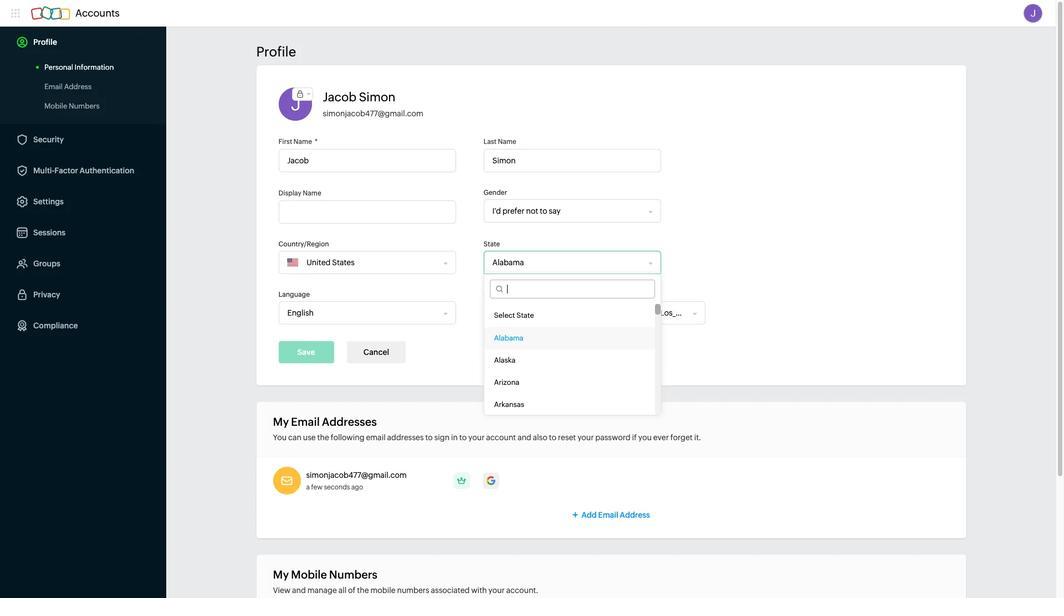 Task type: locate. For each thing, give the bounding box(es) containing it.
profile
[[33, 38, 57, 47], [256, 44, 296, 59]]

time
[[484, 291, 499, 299]]

gender
[[484, 189, 508, 197]]

0 horizontal spatial the
[[318, 434, 329, 443]]

first
[[279, 138, 292, 146]]

ago
[[352, 484, 363, 492]]

1 vertical spatial email
[[291, 416, 320, 429]]

last name
[[484, 138, 517, 146]]

sessions
[[33, 228, 65, 237]]

save button
[[279, 342, 334, 364]]

in
[[451, 434, 458, 443]]

state
[[484, 241, 500, 248], [517, 312, 534, 320]]

None field
[[484, 200, 649, 222], [298, 252, 440, 274], [484, 252, 649, 274], [279, 302, 444, 324], [484, 302, 694, 324], [484, 200, 649, 222], [298, 252, 440, 274], [484, 252, 649, 274], [279, 302, 444, 324], [484, 302, 694, 324]]

multi-
[[33, 166, 55, 175]]

to
[[426, 434, 433, 443], [460, 434, 467, 443], [549, 434, 557, 443]]

1 vertical spatial the
[[357, 587, 369, 596]]

your right with
[[489, 587, 505, 596]]

and right view
[[292, 587, 306, 596]]

email right "add" at bottom
[[599, 511, 619, 520]]

0 horizontal spatial and
[[292, 587, 306, 596]]

email
[[366, 434, 386, 443]]

your
[[469, 434, 485, 443], [578, 434, 594, 443], [489, 587, 505, 596]]

numbers down the email address
[[69, 102, 100, 110]]

multi-factor authentication
[[33, 166, 134, 175]]

and inside my mobile numbers view and manage all of the mobile numbers associated with your account.
[[292, 587, 306, 596]]

0 horizontal spatial your
[[469, 434, 485, 443]]

0 vertical spatial simonjacob477@gmail.com
[[323, 109, 424, 118]]

mobile
[[44, 102, 67, 110], [291, 569, 327, 582]]

the inside my mobile numbers view and manage all of the mobile numbers associated with your account.
[[357, 587, 369, 596]]

Search... field
[[503, 281, 655, 298]]

to right in
[[460, 434, 467, 443]]

2 horizontal spatial email
[[599, 511, 619, 520]]

address
[[64, 83, 92, 91], [620, 511, 650, 520]]

your right in
[[469, 434, 485, 443]]

0 horizontal spatial email
[[44, 83, 63, 91]]

0 vertical spatial and
[[518, 434, 532, 443]]

1 vertical spatial address
[[620, 511, 650, 520]]

1 horizontal spatial mobile
[[291, 569, 327, 582]]

1 horizontal spatial and
[[518, 434, 532, 443]]

1 vertical spatial numbers
[[329, 569, 378, 582]]

my
[[273, 416, 289, 429], [273, 569, 289, 582]]

address down 'personal information'
[[64, 83, 92, 91]]

display name
[[279, 190, 322, 197]]

if
[[632, 434, 637, 443]]

account.
[[507, 587, 539, 596]]

following
[[331, 434, 365, 443]]

1 vertical spatial mobile
[[291, 569, 327, 582]]

to right "also"
[[549, 434, 557, 443]]

0 vertical spatial the
[[318, 434, 329, 443]]

name for first
[[294, 138, 312, 146]]

your right reset
[[578, 434, 594, 443]]

you
[[639, 434, 652, 443]]

1 to from the left
[[426, 434, 433, 443]]

use
[[303, 434, 316, 443]]

addresses
[[322, 416, 377, 429]]

email down personal
[[44, 83, 63, 91]]

None text field
[[279, 201, 456, 224]]

information
[[75, 63, 114, 72]]

email up use
[[291, 416, 320, 429]]

mobile down the email address
[[44, 102, 67, 110]]

1 vertical spatial and
[[292, 587, 306, 596]]

mobile up manage
[[291, 569, 327, 582]]

jacob
[[323, 90, 357, 104]]

forget
[[671, 434, 693, 443]]

time zone
[[484, 291, 516, 299]]

email inside my email addresses you can use the following email addresses to sign in to your account and also to reset your password if you ever forget it.
[[291, 416, 320, 429]]

0 horizontal spatial address
[[64, 83, 92, 91]]

1 horizontal spatial the
[[357, 587, 369, 596]]

0 horizontal spatial to
[[426, 434, 433, 443]]

my inside my email addresses you can use the following email addresses to sign in to your account and also to reset your password if you ever forget it.
[[273, 416, 289, 429]]

0 vertical spatial numbers
[[69, 102, 100, 110]]

add email address
[[582, 511, 650, 520]]

name
[[294, 138, 312, 146], [498, 138, 517, 146], [303, 190, 322, 197]]

state up time
[[484, 241, 500, 248]]

state right select
[[517, 312, 534, 320]]

2 my from the top
[[273, 569, 289, 582]]

personal
[[44, 63, 73, 72]]

my mobile numbers view and manage all of the mobile numbers associated with your account.
[[273, 569, 539, 596]]

the right use
[[318, 434, 329, 443]]

and left "also"
[[518, 434, 532, 443]]

seconds
[[324, 484, 350, 492]]

None text field
[[279, 149, 456, 172], [484, 149, 661, 172], [279, 149, 456, 172], [484, 149, 661, 172]]

email for my
[[291, 416, 320, 429]]

0 horizontal spatial mobile
[[44, 102, 67, 110]]

numbers
[[69, 102, 100, 110], [329, 569, 378, 582]]

simonjacob477@gmail.com down simon on the top left of the page
[[323, 109, 424, 118]]

1 horizontal spatial numbers
[[329, 569, 378, 582]]

3 to from the left
[[549, 434, 557, 443]]

profile up personal
[[33, 38, 57, 47]]

name right display
[[303, 190, 322, 197]]

0 vertical spatial my
[[273, 416, 289, 429]]

to left sign
[[426, 434, 433, 443]]

my up you
[[273, 416, 289, 429]]

simonjacob477@gmail.com
[[323, 109, 424, 118], [306, 471, 407, 480]]

2 vertical spatial email
[[599, 511, 619, 520]]

mobile inside my mobile numbers view and manage all of the mobile numbers associated with your account.
[[291, 569, 327, 582]]

my inside my mobile numbers view and manage all of the mobile numbers associated with your account.
[[273, 569, 289, 582]]

country/region
[[279, 241, 329, 248]]

email
[[44, 83, 63, 91], [291, 416, 320, 429], [599, 511, 619, 520]]

associated
[[431, 587, 470, 596]]

address right "add" at bottom
[[620, 511, 650, 520]]

1 horizontal spatial state
[[517, 312, 534, 320]]

and
[[518, 434, 532, 443], [292, 587, 306, 596]]

simonjacob477@gmail.com up ago
[[306, 471, 407, 480]]

1 vertical spatial my
[[273, 569, 289, 582]]

profile up mprivacy icon
[[256, 44, 296, 59]]

the inside my email addresses you can use the following email addresses to sign in to your account and also to reset your password if you ever forget it.
[[318, 434, 329, 443]]

arizona
[[494, 379, 520, 387]]

with
[[472, 587, 487, 596]]

1 horizontal spatial email
[[291, 416, 320, 429]]

security
[[33, 135, 64, 144]]

0 vertical spatial email
[[44, 83, 63, 91]]

my up view
[[273, 569, 289, 582]]

0 vertical spatial state
[[484, 241, 500, 248]]

you
[[273, 434, 287, 443]]

privacy
[[33, 291, 60, 299]]

name for display
[[303, 190, 322, 197]]

numbers up of
[[329, 569, 378, 582]]

0 horizontal spatial state
[[484, 241, 500, 248]]

2 horizontal spatial to
[[549, 434, 557, 443]]

account
[[487, 434, 516, 443]]

the right of
[[357, 587, 369, 596]]

the
[[318, 434, 329, 443], [357, 587, 369, 596]]

1 horizontal spatial your
[[489, 587, 505, 596]]

1 my from the top
[[273, 416, 289, 429]]

name right last
[[498, 138, 517, 146]]

name left *
[[294, 138, 312, 146]]

addresses
[[387, 434, 424, 443]]

2 to from the left
[[460, 434, 467, 443]]

1 horizontal spatial to
[[460, 434, 467, 443]]



Task type: describe. For each thing, give the bounding box(es) containing it.
jacob simon simonjacob477@gmail.com
[[323, 90, 424, 118]]

select
[[494, 312, 515, 320]]

cancel button
[[347, 342, 406, 364]]

display
[[279, 190, 302, 197]]

factor
[[55, 166, 78, 175]]

settings
[[33, 197, 64, 206]]

2 horizontal spatial your
[[578, 434, 594, 443]]

1 horizontal spatial profile
[[256, 44, 296, 59]]

1 horizontal spatial address
[[620, 511, 650, 520]]

password
[[596, 434, 631, 443]]

my email addresses you can use the following email addresses to sign in to your account and also to reset your password if you ever forget it.
[[273, 416, 702, 443]]

name for last
[[498, 138, 517, 146]]

arkansas
[[494, 401, 525, 409]]

my for my mobile numbers
[[273, 569, 289, 582]]

0 horizontal spatial profile
[[33, 38, 57, 47]]

numbers
[[397, 587, 430, 596]]

select state
[[494, 312, 534, 320]]

groups
[[33, 260, 60, 268]]

0 vertical spatial address
[[64, 83, 92, 91]]

mprivacy image
[[293, 88, 308, 100]]

personal information
[[44, 63, 114, 72]]

sign
[[435, 434, 450, 443]]

reset
[[558, 434, 576, 443]]

add
[[582, 511, 597, 520]]

email for add
[[599, 511, 619, 520]]

few
[[311, 484, 323, 492]]

also
[[533, 434, 548, 443]]

1 vertical spatial state
[[517, 312, 534, 320]]

primary image
[[454, 473, 470, 490]]

mobile
[[371, 587, 396, 596]]

mobile numbers
[[44, 102, 100, 110]]

language
[[279, 291, 310, 299]]

view
[[273, 587, 291, 596]]

all
[[339, 587, 347, 596]]

simon
[[359, 90, 396, 104]]

first name *
[[279, 138, 318, 146]]

0 vertical spatial mobile
[[44, 102, 67, 110]]

1 vertical spatial simonjacob477@gmail.com
[[306, 471, 407, 480]]

it.
[[695, 434, 702, 443]]

last
[[484, 138, 497, 146]]

of
[[348, 587, 356, 596]]

*
[[315, 138, 318, 146]]

and inside my email addresses you can use the following email addresses to sign in to your account and also to reset your password if you ever forget it.
[[518, 434, 532, 443]]

email address
[[44, 83, 92, 91]]

0 horizontal spatial numbers
[[69, 102, 100, 110]]

alabama
[[494, 334, 524, 343]]

numbers inside my mobile numbers view and manage all of the mobile numbers associated with your account.
[[329, 569, 378, 582]]

manage
[[308, 587, 337, 596]]

accounts
[[75, 7, 120, 19]]

simonjacob477@gmail.com a few seconds ago
[[306, 471, 407, 492]]

alaska
[[494, 357, 516, 365]]

save
[[298, 348, 315, 357]]

a
[[306, 484, 310, 492]]

cancel
[[364, 348, 389, 357]]

can
[[288, 434, 302, 443]]

ever
[[654, 434, 669, 443]]

my for my email addresses
[[273, 416, 289, 429]]

compliance
[[33, 322, 78, 331]]

your inside my mobile numbers view and manage all of the mobile numbers associated with your account.
[[489, 587, 505, 596]]

authentication
[[80, 166, 134, 175]]

zone
[[501, 291, 516, 299]]



